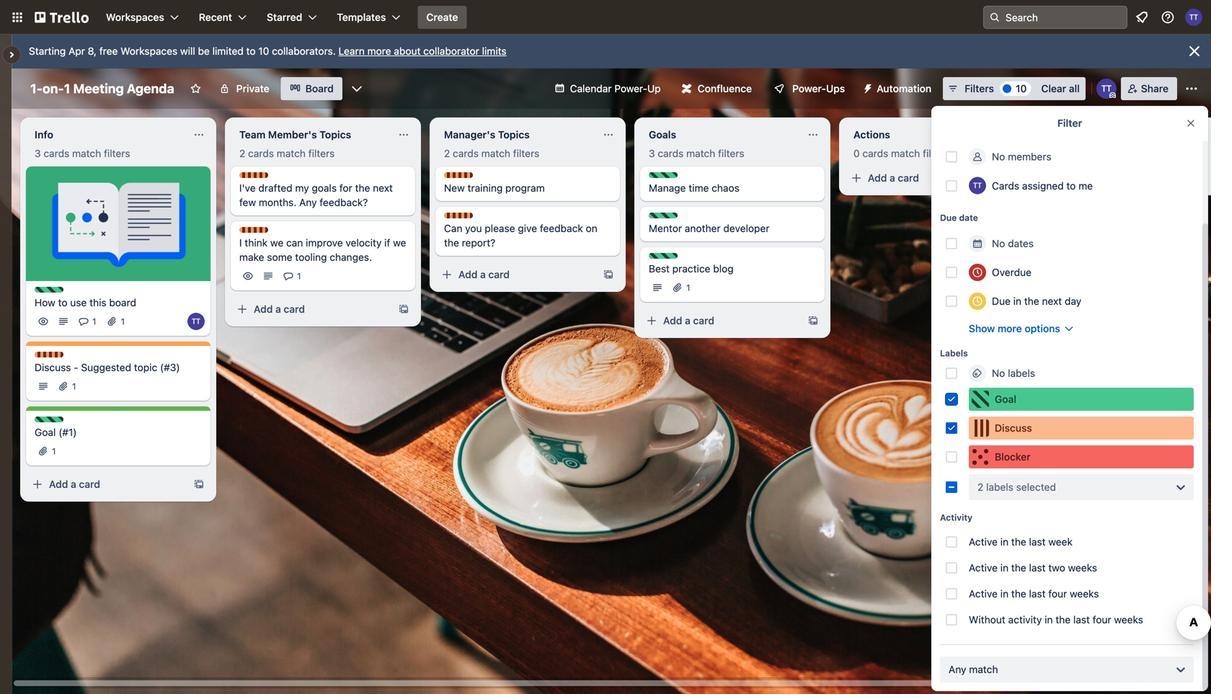 Task type: describe. For each thing, give the bounding box(es) containing it.
Board name text field
[[23, 77, 182, 100]]

weeks for active in the last four weeks
[[1070, 588, 1099, 600]]

1 vertical spatial four
[[1093, 614, 1112, 626]]

0 horizontal spatial 10
[[258, 45, 269, 57]]

for
[[340, 182, 352, 194]]

in for active in the last two weeks
[[1001, 562, 1009, 574]]

cards for manager's topics
[[453, 147, 479, 159]]

customize views image
[[350, 81, 364, 96]]

limits
[[482, 45, 507, 57]]

3 cards match filters for goals
[[649, 147, 745, 159]]

practice
[[673, 263, 711, 275]]

cards for info
[[44, 147, 69, 159]]

goal (#1) link
[[35, 425, 202, 440]]

i think we can improve velocity if we make some tooling changes. link
[[239, 236, 407, 265]]

templates
[[337, 11, 386, 23]]

color: orange, title: "discuss" element for can you please give feedback on the report?
[[444, 213, 491, 224]]

goal mentor another developer
[[649, 213, 770, 234]]

ups
[[826, 83, 845, 94]]

date
[[959, 213, 979, 223]]

add a card down the actions 0 cards match filters
[[868, 172, 919, 184]]

1 down board
[[121, 317, 125, 327]]

member's
[[268, 129, 317, 141]]

this member is an admin of this board. image
[[1110, 92, 1116, 99]]

best
[[649, 263, 670, 275]]

tooling
[[295, 251, 327, 263]]

back to home image
[[35, 6, 89, 29]]

due for due date
[[940, 213, 957, 223]]

card down the actions 0 cards match filters
[[898, 172, 919, 184]]

chaos
[[712, 182, 740, 194]]

8,
[[88, 45, 97, 57]]

a down the actions 0 cards match filters
[[890, 172, 896, 184]]

last for two
[[1029, 562, 1046, 574]]

the down active in the last week
[[1012, 562, 1027, 574]]

share button
[[1121, 77, 1178, 100]]

i've drafted my goals for the next few months. any feedback? link
[[239, 181, 407, 210]]

templates button
[[328, 6, 409, 29]]

last down active in the last four weeks
[[1074, 614, 1090, 626]]

me
[[1079, 180, 1093, 192]]

automation
[[877, 83, 932, 94]]

match for manager's topics
[[482, 147, 511, 159]]

drafted
[[258, 182, 293, 194]]

recent
[[199, 11, 232, 23]]

discuss up blocker
[[995, 422, 1032, 434]]

recent button
[[190, 6, 255, 29]]

color: orange, title: "discuss" element for i think we can improve velocity if we make some tooling changes.
[[239, 227, 286, 238]]

color: orange, title: "discuss" element for i've drafted my goals for the next few months. any feedback?
[[239, 172, 286, 183]]

0 horizontal spatial terry turtle (terryturtle) image
[[969, 177, 987, 194]]

no dates
[[992, 238, 1034, 250]]

private
[[236, 83, 270, 94]]

on-
[[43, 81, 64, 96]]

color: orange, title: "discuss" element for discuss - suggested topic (#3)
[[35, 352, 82, 363]]

confluence icon image
[[682, 84, 692, 94]]

create from template… image for manager's topics
[[603, 269, 614, 281]]

color: orange, title: "discuss" element up color: red, title: "blocker" element
[[969, 417, 1194, 440]]

goal goal (#1)
[[35, 418, 77, 438]]

automation button
[[857, 77, 940, 100]]

starred button
[[258, 6, 325, 29]]

1 down tooling
[[297, 271, 301, 281]]

active for active in the last week
[[969, 536, 998, 548]]

card right "me"
[[1103, 172, 1124, 184]]

Actions text field
[[845, 123, 1007, 146]]

goal for goal goal (#1)
[[49, 418, 68, 428]]

add a card button down the actions 0 cards match filters
[[845, 167, 1004, 190]]

week
[[1049, 536, 1073, 548]]

calendar
[[570, 83, 612, 94]]

1-on-1 meeting agenda
[[30, 81, 174, 96]]

due in the next day
[[992, 295, 1082, 307]]

cards for goals
[[658, 147, 684, 159]]

filters for team member's topics
[[308, 147, 335, 159]]

i've
[[239, 182, 256, 194]]

in for due in the next day
[[1014, 295, 1022, 307]]

match inside the actions 0 cards match filters
[[891, 147, 920, 159]]

Team Member's Topics text field
[[231, 123, 392, 146]]

new
[[444, 182, 465, 194]]

a for info
[[71, 478, 76, 490]]

no for no labels
[[992, 367, 1006, 379]]

0 horizontal spatial four
[[1049, 588, 1067, 600]]

to for goal how to use this board
[[58, 297, 67, 309]]

filters for info
[[104, 147, 130, 159]]

create from template… image for info
[[193, 479, 205, 490]]

you
[[465, 222, 482, 234]]

add a card button for team member's topics
[[231, 298, 389, 321]]

calendar power-up
[[570, 83, 661, 94]]

manager's
[[444, 129, 496, 141]]

apr
[[69, 45, 85, 57]]

board
[[306, 83, 334, 94]]

velocity
[[346, 237, 382, 249]]

1 down this
[[92, 317, 96, 327]]

if
[[384, 237, 390, 249]]

blog
[[713, 263, 734, 275]]

a for goals
[[685, 315, 691, 327]]

changes.
[[330, 251, 372, 263]]

Search field
[[984, 6, 1128, 29]]

a for team member's topics
[[276, 303, 281, 315]]

add a card button down done text field
[[1050, 167, 1209, 190]]

two
[[1049, 562, 1066, 574]]

2 for manager's topics
[[444, 147, 450, 159]]

1 topics from the left
[[320, 129, 351, 141]]

add a card down done
[[1073, 172, 1124, 184]]

2 labels selected
[[978, 481, 1056, 493]]

team
[[239, 129, 266, 141]]

match down without
[[969, 664, 998, 676]]

in for active in the last four weeks
[[1001, 588, 1009, 600]]

color: red, title: "blocker" element
[[969, 446, 1194, 469]]

some
[[267, 251, 292, 263]]

the up activity
[[1012, 588, 1027, 600]]

color: green, title: "goal" element for mentor another developer
[[649, 213, 682, 224]]

topic
[[134, 362, 157, 374]]

no for no dates
[[992, 238, 1006, 250]]

overdue
[[992, 266, 1032, 278]]

time
[[689, 182, 709, 194]]

add right assigned
[[1073, 172, 1092, 184]]

a for manager's topics
[[480, 269, 486, 281]]

show
[[969, 323, 995, 335]]

power-ups button
[[764, 77, 854, 100]]

day
[[1065, 295, 1082, 307]]

clear
[[1042, 83, 1067, 94]]

2 cards match filters for topics
[[444, 147, 540, 159]]

developer
[[724, 222, 770, 234]]

2 topics from the left
[[498, 129, 530, 141]]

star or unstar board image
[[190, 83, 202, 94]]

goals
[[649, 129, 677, 141]]

discuss for you
[[459, 213, 491, 224]]

open information menu image
[[1161, 10, 1175, 25]]

active in the last week
[[969, 536, 1073, 548]]

cards
[[992, 180, 1020, 192]]

no labels
[[992, 367, 1036, 379]]

2 for team member's topics
[[239, 147, 245, 159]]

discuss for think
[[254, 228, 286, 238]]

0 horizontal spatial terry turtle (terryturtle) image
[[187, 313, 205, 330]]

show more options button
[[969, 322, 1075, 336]]

on
[[586, 222, 598, 234]]

discuss left -
[[35, 362, 71, 374]]

sm image
[[857, 77, 877, 97]]

1 horizontal spatial any
[[949, 664, 967, 676]]

0 horizontal spatial more
[[367, 45, 391, 57]]

in right activity
[[1045, 614, 1053, 626]]

filters for goals
[[718, 147, 745, 159]]

this
[[90, 297, 106, 309]]

mentor
[[649, 222, 682, 234]]

about
[[394, 45, 421, 57]]

mentor another developer link
[[649, 221, 816, 236]]

(#3)
[[160, 362, 180, 374]]

Done text field
[[1050, 123, 1212, 146]]

goal for goal
[[995, 393, 1017, 405]]

add for manager's topics
[[459, 269, 478, 281]]

discuss i think we can improve velocity if we make some tooling changes.
[[239, 228, 406, 263]]

up
[[648, 83, 661, 94]]

1 down -
[[72, 381, 76, 392]]

card for manager's topics
[[489, 269, 510, 281]]

labels for 2
[[987, 481, 1014, 493]]

3 for info
[[35, 147, 41, 159]]

power- inside button
[[793, 83, 826, 94]]

best practice blog link
[[649, 262, 816, 276]]

goal for goal mentor another developer
[[663, 213, 682, 224]]



Task type: locate. For each thing, give the bounding box(es) containing it.
any inside discuss i've drafted my goals for the next few months. any feedback?
[[299, 197, 317, 208]]

agenda
[[127, 81, 174, 96]]

2 cards match filters down 'member's'
[[239, 147, 335, 159]]

add down report?
[[459, 269, 478, 281]]

labels down "show more options" button
[[1008, 367, 1036, 379]]

card down practice
[[693, 315, 715, 327]]

share
[[1141, 83, 1169, 94]]

add a card down practice
[[663, 315, 715, 327]]

0 vertical spatial no
[[992, 151, 1006, 163]]

active in the last four weeks
[[969, 588, 1099, 600]]

workspaces up free
[[106, 11, 164, 23]]

2 2 cards match filters from the left
[[444, 147, 540, 159]]

0 vertical spatial due
[[940, 213, 957, 223]]

card
[[898, 172, 919, 184], [1103, 172, 1124, 184], [489, 269, 510, 281], [284, 303, 305, 315], [693, 315, 715, 327], [79, 478, 100, 490]]

be
[[198, 45, 210, 57]]

search image
[[989, 12, 1001, 23]]

2 horizontal spatial 2
[[978, 481, 984, 493]]

color: orange, title: "discuss" element up "make"
[[239, 227, 286, 238]]

filters for manager's topics
[[513, 147, 540, 159]]

2 vertical spatial active
[[969, 588, 998, 600]]

the up "show more options" button
[[1025, 295, 1040, 307]]

feedback
[[540, 222, 583, 234]]

in up active in the last two weeks
[[1001, 536, 1009, 548]]

add a card button down the can you please give feedback on the report? link
[[436, 263, 594, 286]]

2 3 from the left
[[649, 147, 655, 159]]

learn more about collaborator limits link
[[339, 45, 507, 57]]

add a card button down the goal (#1) link
[[26, 473, 185, 496]]

0 horizontal spatial due
[[940, 213, 957, 223]]

1 right the 1-
[[64, 81, 70, 96]]

active for active in the last two weeks
[[969, 562, 998, 574]]

labels down blocker
[[987, 481, 1014, 493]]

discuss for drafted
[[254, 173, 286, 183]]

1 vertical spatial weeks
[[1070, 588, 1099, 600]]

labels
[[940, 348, 968, 358]]

2 we from the left
[[393, 237, 406, 249]]

in for active in the last week
[[1001, 536, 1009, 548]]

all
[[1069, 83, 1080, 94]]

1 down practice
[[687, 283, 691, 293]]

without activity in the last four weeks
[[969, 614, 1144, 626]]

training
[[468, 182, 503, 194]]

manage
[[649, 182, 686, 194]]

to left "me"
[[1067, 180, 1076, 192]]

add a card
[[868, 172, 919, 184], [1073, 172, 1124, 184], [459, 269, 510, 281], [254, 303, 305, 315], [663, 315, 715, 327], [49, 478, 100, 490]]

3 cards from the left
[[453, 147, 479, 159]]

filters down actions text box
[[923, 147, 949, 159]]

0 horizontal spatial 3
[[35, 147, 41, 159]]

a down report?
[[480, 269, 486, 281]]

in down active in the last week
[[1001, 562, 1009, 574]]

suggested
[[81, 362, 131, 374]]

3 no from the top
[[992, 367, 1006, 379]]

manage time chaos link
[[649, 181, 816, 195]]

next
[[373, 182, 393, 194], [1042, 295, 1062, 307]]

add a card for info
[[49, 478, 100, 490]]

1 horizontal spatial 2 cards match filters
[[444, 147, 540, 159]]

add down (#1) at the left of the page
[[49, 478, 68, 490]]

3 cards match filters down info 'text box'
[[35, 147, 130, 159]]

2 horizontal spatial to
[[1067, 180, 1076, 192]]

the inside discuss can you please give feedback on the report?
[[444, 237, 459, 249]]

discuss down manager's
[[459, 173, 491, 183]]

10
[[258, 45, 269, 57], [1016, 83, 1027, 94]]

power-ups
[[793, 83, 845, 94]]

meeting
[[73, 81, 124, 96]]

last left two
[[1029, 562, 1046, 574]]

board
[[109, 297, 136, 309]]

in up without
[[1001, 588, 1009, 600]]

discuss up some
[[254, 228, 286, 238]]

cards for team member's topics
[[248, 147, 274, 159]]

active down active in the last week
[[969, 562, 998, 574]]

manager's topics
[[444, 129, 530, 141]]

discuss
[[254, 173, 286, 183], [459, 173, 491, 183], [459, 213, 491, 224], [254, 228, 286, 238], [49, 353, 82, 363], [35, 362, 71, 374], [995, 422, 1032, 434]]

private button
[[210, 77, 278, 100]]

last
[[1029, 536, 1046, 548], [1029, 562, 1046, 574], [1029, 588, 1046, 600], [1074, 614, 1090, 626]]

workspaces inside dropdown button
[[106, 11, 164, 23]]

color: green, title: "goal" element
[[649, 172, 682, 183], [649, 213, 682, 224], [649, 253, 682, 264], [35, 287, 68, 298], [969, 388, 1194, 411], [35, 417, 68, 428]]

discuss up months.
[[254, 173, 286, 183]]

4 filters from the left
[[718, 147, 745, 159]]

a right "me"
[[1095, 172, 1100, 184]]

0 horizontal spatial topics
[[320, 129, 351, 141]]

due
[[940, 213, 957, 223], [992, 295, 1011, 307]]

power- right calendar
[[615, 83, 648, 94]]

members
[[1008, 151, 1052, 163]]

color: green, title: "goal" element for goal (#1)
[[35, 417, 68, 428]]

due for due in the next day
[[992, 295, 1011, 307]]

0 horizontal spatial 2
[[239, 147, 245, 159]]

1 power- from the left
[[615, 83, 648, 94]]

weeks for active in the last two weeks
[[1068, 562, 1098, 574]]

1 horizontal spatial topics
[[498, 129, 530, 141]]

match down the manager's topics at the left top
[[482, 147, 511, 159]]

clear all
[[1042, 83, 1080, 94]]

improve
[[306, 237, 343, 249]]

goal for goal how to use this board
[[49, 288, 68, 298]]

filters down team member's topics text box
[[308, 147, 335, 159]]

discuss inside discuss i think we can improve velocity if we make some tooling changes.
[[254, 228, 286, 238]]

another
[[685, 222, 721, 234]]

add a card for manager's topics
[[459, 269, 510, 281]]

card down some
[[284, 303, 305, 315]]

1 cards from the left
[[44, 147, 69, 159]]

create from template… image
[[398, 304, 410, 315]]

5 cards from the left
[[863, 147, 889, 159]]

match down 'member's'
[[277, 147, 306, 159]]

to inside goal how to use this board
[[58, 297, 67, 309]]

active up without
[[969, 588, 998, 600]]

discuss for training
[[459, 173, 491, 183]]

1 3 from the left
[[35, 147, 41, 159]]

actions
[[854, 129, 891, 141]]

discuss for -
[[49, 353, 82, 363]]

filters down goals text field
[[718, 147, 745, 159]]

0 notifications image
[[1134, 9, 1151, 26]]

think
[[245, 237, 268, 249]]

we right "if"
[[393, 237, 406, 249]]

2 power- from the left
[[793, 83, 826, 94]]

to for cards assigned to me
[[1067, 180, 1076, 192]]

1 horizontal spatial 3 cards match filters
[[649, 147, 745, 159]]

color: green, title: "goal" element for best practice blog
[[649, 253, 682, 264]]

add
[[868, 172, 887, 184], [1073, 172, 1092, 184], [459, 269, 478, 281], [254, 303, 273, 315], [663, 315, 682, 327], [49, 478, 68, 490]]

cards right 0
[[863, 147, 889, 159]]

1 active from the top
[[969, 536, 998, 548]]

color: green, title: "goal" element for manage time chaos
[[649, 172, 682, 183]]

create from template… image for goals
[[808, 315, 819, 327]]

0 horizontal spatial 2 cards match filters
[[239, 147, 335, 159]]

no for no members
[[992, 151, 1006, 163]]

match down actions text box
[[891, 147, 920, 159]]

1 horizontal spatial next
[[1042, 295, 1062, 307]]

2 active from the top
[[969, 562, 998, 574]]

discuss - suggested topic (#3) link
[[35, 361, 202, 375]]

1 vertical spatial due
[[992, 295, 1011, 307]]

2 cards match filters for member's
[[239, 147, 335, 159]]

card for info
[[79, 478, 100, 490]]

no left dates
[[992, 238, 1006, 250]]

report?
[[462, 237, 496, 249]]

0 vertical spatial terry turtle (terryturtle) image
[[1186, 9, 1203, 26]]

3 for goals
[[649, 147, 655, 159]]

terry turtle (terryturtle) image right open information menu image
[[1186, 9, 1203, 26]]

goal for goal manage time chaos
[[663, 173, 682, 183]]

last down active in the last two weeks
[[1029, 588, 1046, 600]]

make
[[239, 251, 264, 263]]

0 horizontal spatial any
[[299, 197, 317, 208]]

active for active in the last four weeks
[[969, 588, 998, 600]]

1 horizontal spatial we
[[393, 237, 406, 249]]

team member's topics
[[239, 129, 351, 141]]

0 horizontal spatial to
[[58, 297, 67, 309]]

add for team member's topics
[[254, 303, 273, 315]]

match down info 'text box'
[[72, 147, 101, 159]]

goal for goal best practice blog
[[663, 254, 682, 264]]

2 3 cards match filters from the left
[[649, 147, 745, 159]]

2 filters from the left
[[308, 147, 335, 159]]

learn
[[339, 45, 365, 57]]

1 3 cards match filters from the left
[[35, 147, 130, 159]]

2 left the selected
[[978, 481, 984, 493]]

1 we from the left
[[270, 237, 284, 249]]

3 active from the top
[[969, 588, 998, 600]]

2 vertical spatial to
[[58, 297, 67, 309]]

a
[[890, 172, 896, 184], [1095, 172, 1100, 184], [480, 269, 486, 281], [276, 303, 281, 315], [685, 315, 691, 327], [71, 478, 76, 490]]

1 vertical spatial labels
[[987, 481, 1014, 493]]

match
[[72, 147, 101, 159], [277, 147, 306, 159], [482, 147, 511, 159], [687, 147, 716, 159], [891, 147, 920, 159], [969, 664, 998, 676]]

0 vertical spatial active
[[969, 536, 998, 548]]

discuss discuss - suggested topic (#3)
[[35, 353, 180, 374]]

discuss i've drafted my goals for the next few months. any feedback?
[[239, 173, 393, 208]]

activity
[[1009, 614, 1042, 626]]

3
[[35, 147, 41, 159], [649, 147, 655, 159]]

-
[[74, 362, 78, 374]]

cards
[[44, 147, 69, 159], [248, 147, 274, 159], [453, 147, 479, 159], [658, 147, 684, 159], [863, 147, 889, 159]]

match for info
[[72, 147, 101, 159]]

close popover image
[[1186, 118, 1197, 129]]

terry turtle (terryturtle) image
[[1186, 9, 1203, 26], [969, 177, 987, 194]]

the up active in the last two weeks
[[1012, 536, 1027, 548]]

due left date
[[940, 213, 957, 223]]

3 filters from the left
[[513, 147, 540, 159]]

cards down team
[[248, 147, 274, 159]]

cards inside the actions 0 cards match filters
[[863, 147, 889, 159]]

2 no from the top
[[992, 238, 1006, 250]]

topics right 'member's'
[[320, 129, 351, 141]]

the right activity
[[1056, 614, 1071, 626]]

0 vertical spatial more
[[367, 45, 391, 57]]

topics right manager's
[[498, 129, 530, 141]]

primary element
[[0, 0, 1212, 35]]

2 down team
[[239, 147, 245, 159]]

1 no from the top
[[992, 151, 1006, 163]]

1 filters from the left
[[104, 147, 130, 159]]

10 left the 'clear' at the right top
[[1016, 83, 1027, 94]]

info
[[35, 129, 53, 141]]

more inside button
[[998, 323, 1022, 335]]

cards down 'info' at the top left of the page
[[44, 147, 69, 159]]

1 horizontal spatial 3
[[649, 147, 655, 159]]

assigned
[[1022, 180, 1064, 192]]

card down the goal (#1) link
[[79, 478, 100, 490]]

0 vertical spatial 10
[[258, 45, 269, 57]]

0 vertical spatial next
[[373, 182, 393, 194]]

1 horizontal spatial power-
[[793, 83, 826, 94]]

in
[[1014, 295, 1022, 307], [1001, 536, 1009, 548], [1001, 562, 1009, 574], [1001, 588, 1009, 600], [1045, 614, 1053, 626]]

1 vertical spatial no
[[992, 238, 1006, 250]]

(#1)
[[59, 427, 77, 438]]

no down 'show more options'
[[992, 367, 1006, 379]]

10 right limited
[[258, 45, 269, 57]]

match for team member's topics
[[277, 147, 306, 159]]

Goals text field
[[640, 123, 802, 146]]

no up cards at top right
[[992, 151, 1006, 163]]

add for info
[[49, 478, 68, 490]]

starting apr 8, free workspaces will be limited to 10 collaborators. learn more about collaborator limits
[[29, 45, 507, 57]]

selected
[[1017, 481, 1056, 493]]

we up some
[[270, 237, 284, 249]]

last for four
[[1029, 588, 1046, 600]]

goal inside 'goal manage time chaos'
[[663, 173, 682, 183]]

0 vertical spatial to
[[246, 45, 256, 57]]

0 vertical spatial terry turtle (terryturtle) image
[[1097, 79, 1117, 99]]

1 vertical spatial more
[[998, 323, 1022, 335]]

3 down goals
[[649, 147, 655, 159]]

terry turtle (terryturtle) image
[[1097, 79, 1117, 99], [187, 313, 205, 330]]

1 down goal goal (#1)
[[52, 446, 56, 456]]

2 cards match filters down the manager's topics at the left top
[[444, 147, 540, 159]]

0 vertical spatial workspaces
[[106, 11, 164, 23]]

add a card down (#1) at the left of the page
[[49, 478, 100, 490]]

1 horizontal spatial 2
[[444, 147, 450, 159]]

1 horizontal spatial four
[[1093, 614, 1112, 626]]

create button
[[418, 6, 467, 29]]

workspaces down workspaces dropdown button
[[121, 45, 178, 57]]

discuss down use
[[49, 353, 82, 363]]

active in the last two weeks
[[969, 562, 1098, 574]]

1 vertical spatial 10
[[1016, 83, 1027, 94]]

starting
[[29, 45, 66, 57]]

power- left sm image
[[793, 83, 826, 94]]

starred
[[267, 11, 302, 23]]

1 horizontal spatial to
[[246, 45, 256, 57]]

card down report?
[[489, 269, 510, 281]]

1 vertical spatial next
[[1042, 295, 1062, 307]]

few
[[239, 197, 256, 208]]

4 cards from the left
[[658, 147, 684, 159]]

1 vertical spatial terry turtle (terryturtle) image
[[969, 177, 987, 194]]

discuss up report?
[[459, 213, 491, 224]]

a down some
[[276, 303, 281, 315]]

a down practice
[[685, 315, 691, 327]]

goal inside goal how to use this board
[[49, 288, 68, 298]]

1 horizontal spatial more
[[998, 323, 1022, 335]]

0 horizontal spatial power-
[[615, 83, 648, 94]]

color: orange, title: "discuss" element down manager's
[[444, 172, 491, 183]]

1 vertical spatial any
[[949, 664, 967, 676]]

show menu image
[[1185, 81, 1199, 96]]

more right learn
[[367, 45, 391, 57]]

goals
[[312, 182, 337, 194]]

can
[[444, 222, 463, 234]]

0 vertical spatial labels
[[1008, 367, 1036, 379]]

2 cards from the left
[[248, 147, 274, 159]]

cards down manager's
[[453, 147, 479, 159]]

add a card for team member's topics
[[254, 303, 305, 315]]

0 horizontal spatial next
[[373, 182, 393, 194]]

goal inside goal mentor another developer
[[663, 213, 682, 224]]

use
[[70, 297, 87, 309]]

1 vertical spatial to
[[1067, 180, 1076, 192]]

5 filters from the left
[[923, 147, 949, 159]]

match for goals
[[687, 147, 716, 159]]

give
[[518, 222, 537, 234]]

add a card down report?
[[459, 269, 510, 281]]

can
[[286, 237, 303, 249]]

1 vertical spatial active
[[969, 562, 998, 574]]

in up 'show more options'
[[1014, 295, 1022, 307]]

no
[[992, 151, 1006, 163], [992, 238, 1006, 250], [992, 367, 1006, 379]]

3 cards match filters up 'goal manage time chaos'
[[649, 147, 745, 159]]

0 vertical spatial any
[[299, 197, 317, 208]]

0 horizontal spatial 3 cards match filters
[[35, 147, 130, 159]]

add a card button for manager's topics
[[436, 263, 594, 286]]

last for week
[[1029, 536, 1046, 548]]

card for goals
[[693, 315, 715, 327]]

add a card for goals
[[663, 315, 715, 327]]

a down (#1) at the left of the page
[[71, 478, 76, 490]]

add a card button for info
[[26, 473, 185, 496]]

i
[[239, 237, 242, 249]]

add a card button down tooling
[[231, 298, 389, 321]]

1 inside board name text field
[[64, 81, 70, 96]]

we
[[270, 237, 284, 249], [393, 237, 406, 249]]

to left use
[[58, 297, 67, 309]]

Info text field
[[26, 123, 187, 146]]

power-
[[615, 83, 648, 94], [793, 83, 826, 94]]

2 vertical spatial weeks
[[1114, 614, 1144, 626]]

goal best practice blog
[[649, 254, 734, 275]]

filters down the manager's topics text box
[[513, 147, 540, 159]]

color: orange, title: "discuss" element for new training program
[[444, 172, 491, 183]]

please
[[485, 222, 515, 234]]

filters down info 'text box'
[[104, 147, 130, 159]]

Manager's Topics text field
[[436, 123, 597, 146]]

create from template… image
[[1012, 172, 1024, 184], [603, 269, 614, 281], [808, 315, 819, 327], [193, 479, 205, 490]]

1 horizontal spatial 10
[[1016, 83, 1027, 94]]

color: orange, title: "discuss" element up months.
[[239, 172, 286, 183]]

any match
[[949, 664, 998, 676]]

filters inside the actions 0 cards match filters
[[923, 147, 949, 159]]

0 horizontal spatial we
[[270, 237, 284, 249]]

discuss inside discuss new training program
[[459, 173, 491, 183]]

3 cards match filters for info
[[35, 147, 130, 159]]

2
[[239, 147, 245, 159], [444, 147, 450, 159], [978, 481, 984, 493]]

goal inside goal best practice blog
[[663, 254, 682, 264]]

1 horizontal spatial terry turtle (terryturtle) image
[[1186, 9, 1203, 26]]

1 horizontal spatial terry turtle (terryturtle) image
[[1097, 79, 1117, 99]]

show more options
[[969, 323, 1061, 335]]

1 vertical spatial terry turtle (terryturtle) image
[[187, 313, 205, 330]]

terry turtle (terryturtle) image inside primary 'element'
[[1186, 9, 1203, 26]]

1 2 cards match filters from the left
[[239, 147, 335, 159]]

color: orange, title: "discuss" element
[[239, 172, 286, 183], [444, 172, 491, 183], [444, 213, 491, 224], [239, 227, 286, 238], [35, 352, 82, 363], [969, 417, 1194, 440]]

2 vertical spatial no
[[992, 367, 1006, 379]]

add a card button down blog
[[640, 309, 799, 332]]

add for goals
[[663, 315, 682, 327]]

labels for no
[[1008, 367, 1036, 379]]

card for team member's topics
[[284, 303, 305, 315]]

months.
[[259, 197, 297, 208]]

color: green, title: "goal" element for how to use this board
[[35, 287, 68, 298]]

active down activity
[[969, 536, 998, 548]]

how
[[35, 297, 55, 309]]

the right for
[[355, 182, 370, 194]]

filter
[[1058, 117, 1083, 129]]

0 vertical spatial weeks
[[1068, 562, 1098, 574]]

collaborators.
[[272, 45, 336, 57]]

2 down manager's
[[444, 147, 450, 159]]

0 vertical spatial four
[[1049, 588, 1067, 600]]

add a card down some
[[254, 303, 305, 315]]

next inside discuss i've drafted my goals for the next few months. any feedback?
[[373, 182, 393, 194]]

discuss inside discuss i've drafted my goals for the next few months. any feedback?
[[254, 173, 286, 183]]

1 horizontal spatial due
[[992, 295, 1011, 307]]

discuss inside discuss can you please give feedback on the report?
[[459, 213, 491, 224]]

goal manage time chaos
[[649, 173, 740, 194]]

program
[[506, 182, 545, 194]]

the inside discuss i've drafted my goals for the next few months. any feedback?
[[355, 182, 370, 194]]

add down the actions 0 cards match filters
[[868, 172, 887, 184]]

more right show
[[998, 323, 1022, 335]]

add a card button for goals
[[640, 309, 799, 332]]

1 vertical spatial workspaces
[[121, 45, 178, 57]]



Task type: vqa. For each thing, say whether or not it's contained in the screenshot.
'ACTIONS' 'text box'
yes



